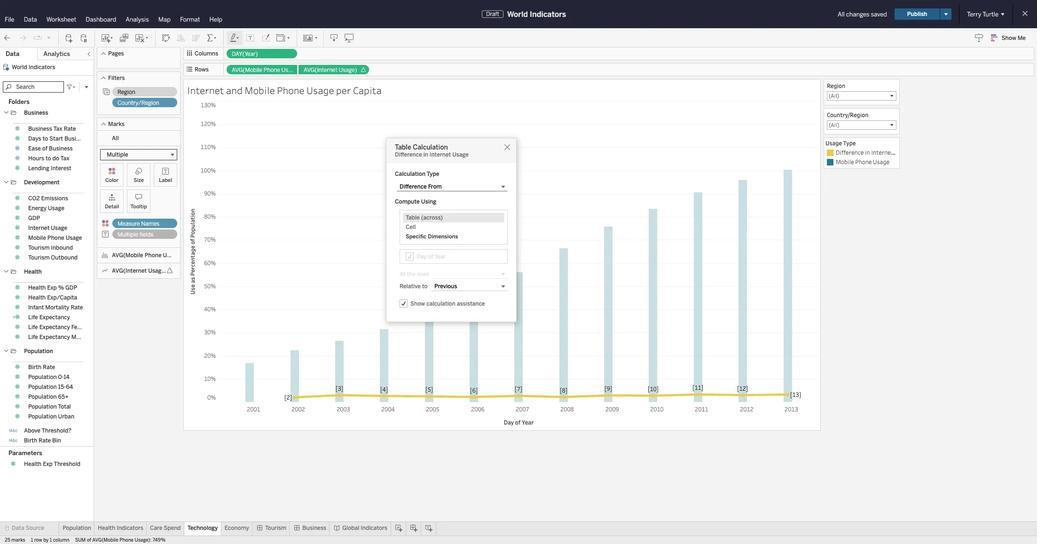 Task type: locate. For each thing, give the bounding box(es) containing it.
global
[[343, 525, 360, 532]]

expectancy up life expectancy male
[[39, 324, 70, 331]]

1 vertical spatial tourism
[[28, 255, 50, 261]]

internet up the calculation type
[[430, 152, 451, 158]]

type inside table calculation dialog
[[427, 171, 440, 177]]

1 vertical spatial world
[[12, 64, 27, 71]]

1 horizontal spatial avg(internet usage)
[[304, 67, 357, 73]]

1 horizontal spatial in
[[866, 149, 871, 156]]

internet down energy
[[28, 225, 50, 231]]

1 vertical spatial show
[[411, 300, 425, 307]]

gdp right % at the left of the page
[[65, 285, 77, 291]]

exp left % at the left of the page
[[47, 285, 57, 291]]

replay animation image
[[33, 33, 42, 43], [46, 35, 52, 40]]

download image
[[330, 33, 339, 43]]

usage)
[[282, 67, 300, 73], [339, 67, 357, 73], [163, 252, 182, 259], [148, 268, 167, 274]]

1 vertical spatial type
[[427, 171, 440, 177]]

0 vertical spatial exp
[[47, 285, 57, 291]]

population total
[[28, 404, 71, 410]]

difference up the calculation type
[[395, 152, 422, 158]]

calculation
[[427, 300, 456, 307]]

along
[[962, 149, 977, 156]]

folders
[[8, 98, 30, 105]]

birth down above
[[24, 438, 37, 444]]

difference in internet usage from the previous along table (across) option
[[826, 148, 1015, 158]]

birth rate
[[28, 364, 55, 371]]

1 vertical spatial avg(internet usage)
[[112, 268, 167, 274]]

expectancy down infant mortality rate
[[39, 314, 70, 321]]

threshold?
[[42, 428, 71, 434]]

0 vertical spatial life
[[28, 314, 38, 321]]

size
[[134, 177, 144, 184]]

expectancy
[[39, 314, 70, 321], [39, 324, 70, 331], [39, 334, 70, 341]]

gdp down energy
[[28, 215, 40, 222]]

table right "along"
[[978, 149, 992, 156]]

world right "draft"
[[508, 10, 528, 19]]

to down level
[[422, 283, 428, 290]]

0 vertical spatial expectancy
[[39, 314, 70, 321]]

tourism right economy
[[265, 525, 287, 532]]

file
[[5, 16, 14, 23]]

to left do
[[46, 155, 51, 162]]

25 marks
[[5, 538, 25, 543]]

3 life from the top
[[28, 334, 38, 341]]

1 vertical spatial expectancy
[[39, 324, 70, 331]]

population up population total
[[28, 394, 57, 400]]

rate up 'days to start business'
[[64, 126, 76, 132]]

table
[[395, 144, 412, 152], [978, 149, 992, 156], [406, 215, 420, 221]]

0 horizontal spatial show
[[411, 300, 425, 307]]

0 horizontal spatial type
[[427, 171, 440, 177]]

to for do
[[46, 155, 51, 162]]

table inside 'table (across) cell specific dimensions'
[[406, 215, 420, 221]]

1 horizontal spatial avg(internet
[[304, 67, 338, 73]]

per
[[336, 84, 351, 97]]

2 horizontal spatial of
[[428, 253, 434, 260]]

1 horizontal spatial 1
[[50, 538, 52, 543]]

0 vertical spatial of
[[42, 145, 48, 152]]

analytics
[[43, 50, 70, 57]]

life
[[28, 314, 38, 321], [28, 324, 38, 331], [28, 334, 38, 341]]

population for population 15-64
[[28, 384, 57, 391]]

1 horizontal spatial the
[[927, 149, 936, 156]]

replay animation image up the analytics
[[46, 35, 52, 40]]

of right day
[[428, 253, 434, 260]]

business down folders
[[24, 110, 48, 116]]

business down 'days to start business'
[[49, 145, 73, 152]]

1 expectancy from the top
[[39, 314, 70, 321]]

1 vertical spatial birth
[[24, 438, 37, 444]]

calculation up the calculation type
[[413, 144, 448, 152]]

show for show me
[[1003, 35, 1017, 41]]

usage inside option
[[895, 149, 912, 156]]

2 vertical spatial mobile
[[28, 235, 46, 241]]

undo image
[[3, 33, 12, 43]]

0 horizontal spatial 1
[[31, 538, 33, 543]]

0 horizontal spatial region
[[118, 89, 135, 96]]

1 horizontal spatial mobile phone usage
[[837, 158, 890, 166]]

emissions
[[41, 195, 68, 202]]

1 left row
[[31, 538, 33, 543]]

avg(mobile down day(year)
[[232, 67, 263, 73]]

1 horizontal spatial world indicators
[[508, 10, 567, 19]]

birth up population 0-14 in the bottom left of the page
[[28, 364, 42, 371]]

table up "cell"
[[406, 215, 420, 221]]

calculation up the compute
[[395, 171, 426, 177]]

map
[[158, 16, 171, 23]]

population for population urban
[[28, 414, 57, 420]]

mobile inside 'option'
[[837, 158, 855, 166]]

calculation inside table calculation difference in internet usage
[[413, 144, 448, 152]]

population for population 65+
[[28, 394, 57, 400]]

0 horizontal spatial avg(internet
[[112, 268, 147, 274]]

internet up the mobile phone usage 'option'
[[872, 149, 894, 156]]

2 vertical spatial life
[[28, 334, 38, 341]]

previous
[[937, 149, 961, 156]]

avg(internet usage) up per
[[304, 67, 357, 73]]

0 vertical spatial gdp
[[28, 215, 40, 222]]

1 row by 1 column
[[31, 538, 69, 543]]

life for life expectancy female
[[28, 324, 38, 331]]

clear sheet image
[[135, 33, 150, 43]]

difference inside option
[[837, 149, 865, 156]]

data up 'marks'
[[12, 525, 24, 532]]

internet
[[187, 84, 224, 97], [872, 149, 894, 156], [430, 152, 451, 158], [28, 225, 50, 231]]

table calculation difference in internet usage
[[395, 144, 469, 158]]

health exp/capita
[[28, 295, 77, 301]]

1 right by
[[50, 538, 52, 543]]

marks. press enter to open the view data window.. use arrow keys to navigate data visualization elements. image
[[219, 101, 820, 403]]

1 horizontal spatial gdp
[[65, 285, 77, 291]]

0 vertical spatial type
[[844, 139, 857, 147]]

table inside table calculation difference in internet usage
[[395, 144, 412, 152]]

2 vertical spatial to
[[422, 283, 428, 290]]

outbound
[[51, 255, 78, 261]]

show
[[1003, 35, 1017, 41], [411, 300, 425, 307]]

mobile phone usage up tourism inbound
[[28, 235, 82, 241]]

1 horizontal spatial of
[[87, 538, 91, 543]]

health for health
[[24, 269, 42, 275]]

world indicators up search text field
[[12, 64, 55, 71]]

population for population 0-14
[[28, 374, 57, 381]]

1 horizontal spatial type
[[844, 139, 857, 147]]

type up the mobile phone usage 'option'
[[844, 139, 857, 147]]

mobile
[[245, 84, 275, 97], [837, 158, 855, 166], [28, 235, 46, 241]]

avg(mobile down health indicators
[[92, 538, 118, 543]]

avg(internet usage) down multiple fields
[[112, 268, 167, 274]]

2 vertical spatial expectancy
[[39, 334, 70, 341]]

1 horizontal spatial country/region
[[118, 100, 159, 106]]

of right sum at the bottom left of page
[[87, 538, 91, 543]]

assistance
[[457, 300, 485, 307]]

swap rows and columns image
[[161, 33, 171, 43]]

country/region down the birth rate bin
[[24, 447, 67, 454]]

health up sum of avg(mobile phone usage): 749%
[[98, 525, 115, 532]]

population down population 65+
[[28, 404, 57, 410]]

2 vertical spatial country/region
[[24, 447, 67, 454]]

spend
[[164, 525, 181, 532]]

0 horizontal spatial world indicators
[[12, 64, 55, 71]]

population up population 65+
[[28, 384, 57, 391]]

expectancy down life expectancy female
[[39, 334, 70, 341]]

names
[[141, 221, 160, 227]]

table up the calculation type
[[395, 144, 412, 152]]

to right days
[[43, 136, 48, 142]]

mobile down internet usage
[[28, 235, 46, 241]]

0 vertical spatial birth
[[28, 364, 42, 371]]

global indicators
[[343, 525, 388, 532]]

birth rate bin
[[24, 438, 61, 444]]

internet down rows
[[187, 84, 224, 97]]

avg(mobile down multiple
[[112, 252, 143, 259]]

all
[[838, 11, 845, 18], [112, 135, 119, 142]]

expectancy for female
[[39, 324, 70, 331]]

mobile down usage type
[[837, 158, 855, 166]]

avg(mobile phone usage) down day(year)
[[232, 67, 300, 73]]

totals image
[[207, 33, 218, 43]]

1 horizontal spatial world
[[508, 10, 528, 19]]

specific
[[406, 233, 427, 240]]

all down "marks"
[[112, 135, 119, 142]]

type down table calculation difference in internet usage at the left top of the page
[[427, 171, 440, 177]]

health for health exp threshold
[[24, 461, 42, 468]]

show left me
[[1003, 35, 1017, 41]]

1 vertical spatial data
[[6, 50, 19, 57]]

0 vertical spatial tax
[[53, 126, 62, 132]]

mobile phone usage down usage type
[[837, 158, 890, 166]]

dimensions
[[428, 233, 459, 240]]

calculation
[[413, 144, 448, 152], [395, 171, 426, 177]]

the right at
[[407, 271, 416, 278]]

1 vertical spatial exp
[[43, 461, 53, 468]]

2 vertical spatial tourism
[[265, 525, 287, 532]]

life expectancy male
[[28, 334, 84, 341]]

1 horizontal spatial all
[[838, 11, 845, 18]]

ease of business
[[28, 145, 73, 152]]

mobile right "and"
[[245, 84, 275, 97]]

avg(mobile phone usage) down the fields
[[112, 252, 182, 259]]

0 vertical spatial tourism
[[28, 245, 50, 251]]

of for year
[[428, 253, 434, 260]]

total
[[58, 404, 71, 410]]

1 horizontal spatial difference
[[837, 149, 865, 156]]

tourism up tourism outbound
[[28, 245, 50, 251]]

avg(internet down multiple
[[112, 268, 147, 274]]

1 horizontal spatial region
[[828, 82, 846, 89]]

life expectancy
[[28, 314, 70, 321]]

2 horizontal spatial mobile
[[837, 158, 855, 166]]

of right ease
[[42, 145, 48, 152]]

0 vertical spatial mobile
[[245, 84, 275, 97]]

source
[[26, 525, 44, 532]]

difference inside table calculation difference in internet usage
[[395, 152, 422, 158]]

measure
[[118, 221, 140, 227]]

changes
[[847, 11, 870, 18]]

label
[[159, 177, 172, 184]]

1 vertical spatial to
[[46, 155, 51, 162]]

in up the mobile phone usage 'option'
[[866, 149, 871, 156]]

inbound
[[51, 245, 73, 251]]

tourism down tourism inbound
[[28, 255, 50, 261]]

0 horizontal spatial in
[[424, 152, 429, 158]]

0 vertical spatial show
[[1003, 35, 1017, 41]]

table inside option
[[978, 149, 992, 156]]

3 expectancy from the top
[[39, 334, 70, 341]]

(across)
[[421, 215, 443, 221]]

1 vertical spatial world indicators
[[12, 64, 55, 71]]

1 vertical spatial mobile phone usage
[[28, 235, 82, 241]]

1 life from the top
[[28, 314, 38, 321]]

terry
[[968, 11, 982, 18]]

1 vertical spatial mobile
[[837, 158, 855, 166]]

world indicators right "draft"
[[508, 10, 567, 19]]

population down birth rate
[[28, 374, 57, 381]]

days
[[28, 136, 41, 142]]

show inside table calculation dialog
[[411, 300, 425, 307]]

population down population total
[[28, 414, 57, 420]]

birth for birth rate
[[28, 364, 42, 371]]

0 horizontal spatial the
[[407, 271, 416, 278]]

avg(internet up per
[[304, 67, 338, 73]]

technology
[[188, 525, 218, 532]]

business right start
[[64, 136, 88, 142]]

health up infant
[[28, 295, 46, 301]]

avg(internet usage)
[[304, 67, 357, 73], [112, 268, 167, 274]]

me
[[1019, 35, 1027, 41]]

region
[[828, 82, 846, 89], [118, 89, 135, 96]]

new worksheet image
[[101, 33, 114, 43]]

mortality
[[45, 304, 69, 311]]

of
[[42, 145, 48, 152], [428, 253, 434, 260], [87, 538, 91, 543]]

exp left the threshold
[[43, 461, 53, 468]]

expectancy for male
[[39, 334, 70, 341]]

data source
[[12, 525, 44, 532]]

phone
[[264, 67, 280, 73], [277, 84, 305, 97], [856, 158, 873, 166], [47, 235, 64, 241], [145, 252, 162, 259], [120, 538, 134, 543]]

world up search text field
[[12, 64, 27, 71]]

rows
[[195, 66, 209, 73]]

above
[[24, 428, 40, 434]]

0 vertical spatial mobile phone usage
[[837, 158, 890, 166]]

0 horizontal spatial difference
[[395, 152, 422, 158]]

in up the calculation type
[[424, 152, 429, 158]]

of for avg(mobile
[[87, 538, 91, 543]]

data down undo "image"
[[6, 50, 19, 57]]

0 vertical spatial the
[[927, 149, 936, 156]]

using
[[422, 199, 437, 205]]

1 vertical spatial life
[[28, 324, 38, 331]]

2 life from the top
[[28, 324, 38, 331]]

internet and mobile phone usage per capita
[[187, 84, 382, 97]]

phone inside 'option'
[[856, 158, 873, 166]]

usage
[[307, 84, 334, 97], [826, 139, 843, 147], [895, 149, 912, 156], [453, 152, 469, 158], [874, 158, 890, 166], [48, 205, 64, 212], [51, 225, 67, 231], [66, 235, 82, 241]]

health up 'health exp/capita'
[[28, 285, 46, 291]]

1 horizontal spatial show
[[1003, 35, 1017, 41]]

country/region up "marks"
[[118, 100, 159, 106]]

difference
[[837, 149, 865, 156], [395, 152, 422, 158]]

table calculation dialog
[[386, 138, 517, 322]]

1 vertical spatial of
[[428, 253, 434, 260]]

1 vertical spatial avg(mobile
[[112, 252, 143, 259]]

tax right do
[[60, 155, 69, 162]]

0 horizontal spatial avg(internet usage)
[[112, 268, 167, 274]]

country/region
[[118, 100, 159, 106], [828, 111, 869, 119], [24, 447, 67, 454]]

tax up 'days to start business'
[[53, 126, 62, 132]]

show for show calculation assistance
[[411, 300, 425, 307]]

avg(internet
[[304, 67, 338, 73], [112, 268, 147, 274]]

0 vertical spatial avg(mobile phone usage)
[[232, 67, 300, 73]]

new data source image
[[64, 33, 74, 43]]

1 vertical spatial gdp
[[65, 285, 77, 291]]

format
[[180, 16, 200, 23]]

co2 emissions
[[28, 195, 68, 202]]

0 horizontal spatial all
[[112, 135, 119, 142]]

2 1 from the left
[[50, 538, 52, 543]]

0 horizontal spatial mobile
[[28, 235, 46, 241]]

table for calculation
[[395, 144, 412, 152]]

show down "relative to"
[[411, 300, 425, 307]]

0 horizontal spatial of
[[42, 145, 48, 152]]

difference down usage type
[[837, 149, 865, 156]]

internet inside table calculation difference in internet usage
[[430, 152, 451, 158]]

1 1 from the left
[[31, 538, 33, 543]]

health down tourism outbound
[[24, 269, 42, 275]]

2 expectancy from the top
[[39, 324, 70, 331]]

2 vertical spatial of
[[87, 538, 91, 543]]

birth for birth rate bin
[[24, 438, 37, 444]]

above threshold?
[[24, 428, 71, 434]]

1 vertical spatial all
[[112, 135, 119, 142]]

1 horizontal spatial avg(mobile phone usage)
[[232, 67, 300, 73]]

tourism
[[28, 245, 50, 251], [28, 255, 50, 261], [265, 525, 287, 532]]

show inside button
[[1003, 35, 1017, 41]]

0 vertical spatial calculation
[[413, 144, 448, 152]]

0 horizontal spatial gdp
[[28, 215, 40, 222]]

to inside table calculation dialog
[[422, 283, 428, 290]]

business up days
[[28, 126, 52, 132]]

data up redo image
[[24, 16, 37, 23]]

1 vertical spatial avg(internet
[[112, 268, 147, 274]]

in inside option
[[866, 149, 871, 156]]

replay animation image right redo image
[[33, 33, 42, 43]]

to
[[43, 136, 48, 142], [46, 155, 51, 162], [422, 283, 428, 290]]

1 vertical spatial country/region
[[828, 111, 869, 119]]

the right from
[[927, 149, 936, 156]]

from
[[913, 149, 926, 156]]

of inside table calculation dialog
[[428, 253, 434, 260]]

0 vertical spatial all
[[838, 11, 845, 18]]

health down parameters
[[24, 461, 42, 468]]

country/region up usage type
[[828, 111, 869, 119]]

exp/capita
[[47, 295, 77, 301]]

all left changes
[[838, 11, 845, 18]]

0 horizontal spatial avg(mobile phone usage)
[[112, 252, 182, 259]]

fit image
[[276, 33, 291, 43]]

lending interest
[[28, 165, 71, 172]]

exp for threshold
[[43, 461, 53, 468]]

rate down exp/capita
[[71, 304, 83, 311]]

1 vertical spatial the
[[407, 271, 416, 278]]

0 vertical spatial to
[[43, 136, 48, 142]]

infant
[[28, 304, 44, 311]]



Task type: vqa. For each thing, say whether or not it's contained in the screenshot.
the left "server"
no



Task type: describe. For each thing, give the bounding box(es) containing it.
health exp % gdp
[[28, 285, 77, 291]]

0 vertical spatial avg(internet usage)
[[304, 67, 357, 73]]

2 horizontal spatial country/region
[[828, 111, 869, 119]]

day of year
[[417, 253, 446, 260]]

0 horizontal spatial world
[[12, 64, 27, 71]]

type for calculation type
[[427, 171, 440, 177]]

female
[[71, 324, 90, 331]]

help
[[210, 16, 223, 23]]

color
[[105, 177, 119, 184]]

energy
[[28, 205, 47, 212]]

open and edit this workbook in tableau desktop image
[[345, 33, 354, 43]]

health exp threshold
[[24, 461, 80, 468]]

mobile phone usage inside the mobile phone usage 'option'
[[837, 158, 890, 166]]

usage inside 'option'
[[874, 158, 890, 166]]

collapse image
[[86, 51, 92, 57]]

population 0-14
[[28, 374, 70, 381]]

year
[[435, 253, 446, 260]]

show/hide cards image
[[303, 33, 318, 43]]

0 vertical spatial country/region
[[118, 100, 159, 106]]

data guide image
[[975, 33, 985, 42]]

0 vertical spatial world
[[508, 10, 528, 19]]

lending
[[28, 165, 49, 172]]

0 vertical spatial avg(internet
[[304, 67, 338, 73]]

show calculation assistance
[[411, 300, 485, 307]]

infant mortality rate
[[28, 304, 83, 311]]

%
[[58, 285, 64, 291]]

show me button
[[987, 31, 1035, 45]]

population urban
[[28, 414, 74, 420]]

to for start
[[43, 136, 48, 142]]

table (across) cell specific dimensions
[[406, 215, 459, 240]]

day(year)
[[232, 51, 258, 57]]

exp for %
[[47, 285, 57, 291]]

0-
[[58, 374, 64, 381]]

pause auto updates image
[[80, 33, 89, 43]]

saved
[[872, 11, 888, 18]]

cell
[[406, 224, 416, 231]]

population 15-64
[[28, 384, 73, 391]]

applies to selected worksheets with same data source image
[[103, 88, 110, 96]]

the inside option
[[927, 149, 936, 156]]

0 vertical spatial avg(mobile
[[232, 67, 263, 73]]

health for health exp % gdp
[[28, 285, 46, 291]]

compute using
[[395, 199, 437, 205]]

at the level
[[400, 271, 429, 278]]

urban
[[58, 414, 74, 420]]

fields
[[140, 231, 154, 238]]

usage inside table calculation difference in internet usage
[[453, 152, 469, 158]]

population for population total
[[28, 404, 57, 410]]

ease
[[28, 145, 41, 152]]

capita
[[353, 84, 382, 97]]

1 horizontal spatial mobile
[[245, 84, 275, 97]]

2 vertical spatial data
[[12, 525, 24, 532]]

in inside table calculation difference in internet usage
[[424, 152, 429, 158]]

usage):
[[135, 538, 152, 543]]

population 65+
[[28, 394, 69, 400]]

relative
[[400, 283, 421, 290]]

0 horizontal spatial mobile phone usage
[[28, 235, 82, 241]]

publish
[[908, 11, 928, 17]]

filters
[[108, 75, 125, 81]]

tourism inbound
[[28, 245, 73, 251]]

15-
[[58, 384, 66, 391]]

marks
[[108, 121, 125, 128]]

population up sum at the bottom left of page
[[63, 525, 91, 532]]

level
[[417, 271, 429, 278]]

health for health indicators
[[98, 525, 115, 532]]

life expectancy female
[[28, 324, 90, 331]]

economy
[[225, 525, 249, 532]]

duplicate image
[[120, 33, 129, 43]]

energy usage
[[28, 205, 64, 212]]

0 horizontal spatial country/region
[[24, 447, 67, 454]]

rate up population 0-14 in the bottom left of the page
[[43, 364, 55, 371]]

all changes saved
[[838, 11, 888, 18]]

1 vertical spatial avg(mobile phone usage)
[[112, 252, 182, 259]]

development
[[24, 179, 60, 186]]

1 horizontal spatial replay animation image
[[46, 35, 52, 40]]

life for life expectancy male
[[28, 334, 38, 341]]

bin
[[52, 438, 61, 444]]

measure names
[[118, 221, 160, 227]]

pages
[[108, 50, 124, 57]]

publish button
[[895, 8, 941, 20]]

1 vertical spatial calculation
[[395, 171, 426, 177]]

2 vertical spatial avg(mobile
[[92, 538, 118, 543]]

1 vertical spatial tax
[[60, 155, 69, 162]]

0 vertical spatial world indicators
[[508, 10, 567, 19]]

internet inside option
[[872, 149, 894, 156]]

type for usage type
[[844, 139, 857, 147]]

tourism for tourism inbound
[[28, 245, 50, 251]]

sort ascending image
[[176, 33, 186, 43]]

co2
[[28, 195, 40, 202]]

population up birth rate
[[24, 348, 53, 355]]

redo image
[[18, 33, 27, 43]]

life for life expectancy
[[28, 314, 38, 321]]

tourism outbound
[[28, 255, 78, 261]]

sum of avg(mobile phone usage): 749%
[[75, 538, 166, 543]]

turtle
[[983, 11, 999, 18]]

internet usage
[[28, 225, 67, 231]]

0 vertical spatial data
[[24, 16, 37, 23]]

tourism for tourism outbound
[[28, 255, 50, 261]]

hours to do tax
[[28, 155, 69, 162]]

difference in internet usage from the previous along table (across)
[[837, 149, 1015, 156]]

of for business
[[42, 145, 48, 152]]

interest
[[51, 165, 71, 172]]

by
[[43, 538, 49, 543]]

column
[[53, 538, 69, 543]]

table for (across)
[[406, 215, 420, 221]]

highlight image
[[230, 33, 240, 43]]

compute
[[395, 199, 420, 205]]

male
[[71, 334, 84, 341]]

health for health exp/capita
[[28, 295, 46, 301]]

marks
[[11, 538, 25, 543]]

row
[[34, 538, 42, 543]]

rate down above threshold?
[[39, 438, 51, 444]]

(across)
[[993, 149, 1015, 156]]

749%
[[153, 538, 166, 543]]

business left global at left
[[303, 525, 327, 532]]

care
[[150, 525, 163, 532]]

Search text field
[[3, 81, 64, 93]]

mobile phone usage option
[[826, 158, 899, 167]]

all for all changes saved
[[838, 11, 845, 18]]

sum
[[75, 538, 86, 543]]

detail
[[105, 204, 119, 210]]

format workbook image
[[261, 33, 271, 43]]

care spend
[[150, 525, 181, 532]]

calculation type
[[395, 171, 440, 177]]

0 horizontal spatial replay animation image
[[33, 33, 42, 43]]

start
[[49, 136, 63, 142]]

tooltip
[[131, 204, 147, 210]]

64
[[66, 384, 73, 391]]

show mark labels image
[[246, 33, 255, 43]]

the inside table calculation dialog
[[407, 271, 416, 278]]

dashboard
[[86, 16, 116, 23]]

sort descending image
[[192, 33, 201, 43]]

terry turtle
[[968, 11, 999, 18]]

analysis
[[126, 16, 149, 23]]

do
[[53, 155, 59, 162]]

65+
[[58, 394, 69, 400]]

draft
[[487, 11, 500, 17]]

all for all
[[112, 135, 119, 142]]

and
[[226, 84, 243, 97]]



